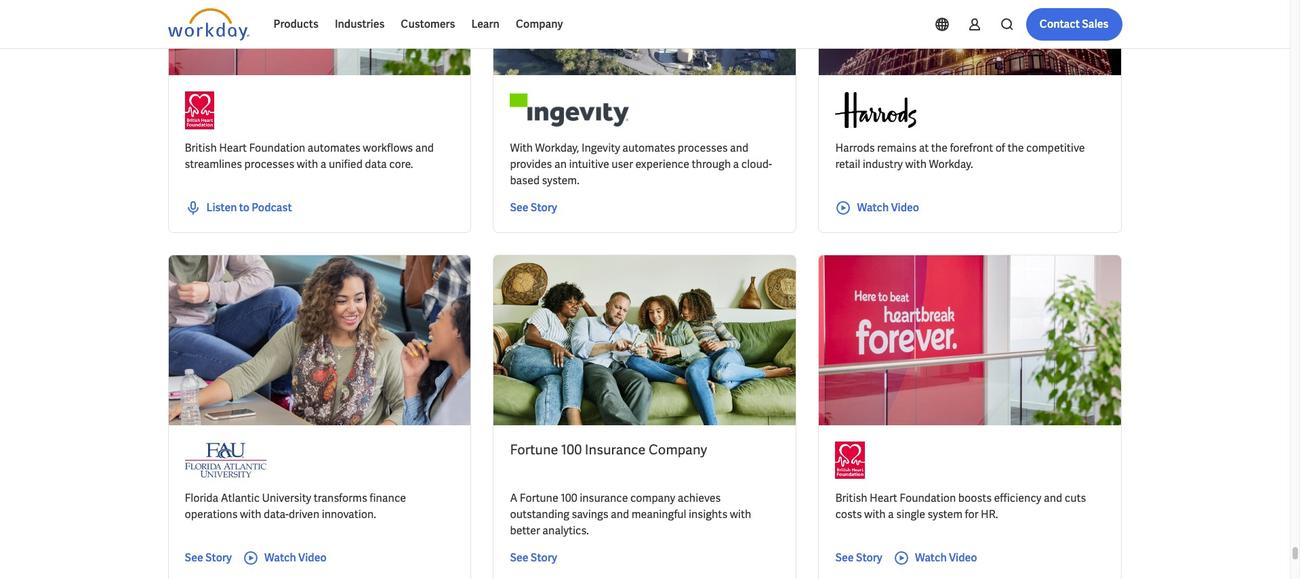 Task type: vqa. For each thing, say whether or not it's contained in the screenshot.
Financial management operational analysis dashboard showing operating expense by cost center and P&L by quarter. image
no



Task type: locate. For each thing, give the bounding box(es) containing it.
business
[[335, 15, 374, 27]]

british heart foundation image up streamlines in the top left of the page
[[185, 91, 214, 129]]

learn
[[471, 17, 500, 31]]

story down 'operations'
[[205, 551, 232, 565]]

listen to podcast link
[[185, 200, 292, 216]]

the right of
[[1008, 141, 1024, 155]]

automates for experience
[[622, 141, 675, 155]]

watch video link down industry
[[835, 200, 919, 216]]

british heart foundation image for british heart foundation boosts efficiency and cuts costs with a single system for hr.
[[835, 442, 865, 480]]

british for british heart foundation boosts efficiency and cuts costs with a single system for hr.
[[835, 491, 867, 505]]

video for british heart foundation boosts efficiency and cuts costs with a single system for hr.
[[949, 551, 977, 565]]

intuitive
[[569, 157, 609, 171]]

company
[[516, 17, 563, 31], [649, 441, 707, 459]]

watch
[[857, 200, 889, 215], [264, 551, 296, 565], [915, 551, 947, 565]]

processes up podcast
[[244, 157, 294, 171]]

data-
[[264, 507, 289, 522]]

customers button
[[393, 8, 463, 41]]

a
[[510, 491, 518, 505]]

1 horizontal spatial british heart foundation image
[[835, 442, 865, 480]]

with inside "harrods remains at the forefront of the competitive retail industry with workday."
[[905, 157, 927, 171]]

insurance
[[580, 491, 628, 505]]

see story link down 'operations'
[[185, 550, 232, 566]]

a left single
[[888, 507, 894, 522]]

see story link
[[510, 200, 557, 216], [185, 550, 232, 566], [510, 550, 557, 566], [835, 550, 883, 566]]

see down 'operations'
[[185, 551, 203, 565]]

innovation.
[[322, 507, 376, 522]]

go to the homepage image
[[168, 8, 249, 41]]

the
[[931, 141, 948, 155], [1008, 141, 1024, 155]]

1 vertical spatial processes
[[244, 157, 294, 171]]

0 vertical spatial company
[[516, 17, 563, 31]]

watch down system
[[915, 551, 947, 565]]

1 vertical spatial fortune
[[520, 491, 558, 505]]

british inside 'british heart foundation automates workflows and streamlines processes with a unified data core.'
[[185, 141, 217, 155]]

2 horizontal spatial a
[[888, 507, 894, 522]]

british up streamlines in the top left of the page
[[185, 141, 217, 155]]

foundation
[[249, 141, 305, 155], [900, 491, 956, 505]]

british heart foundation image
[[185, 91, 214, 129], [835, 442, 865, 480]]

0 vertical spatial british
[[185, 141, 217, 155]]

video down driven
[[298, 551, 327, 565]]

with right costs
[[864, 507, 886, 522]]

watch video for florida atlantic university transforms finance operations with data-driven innovation.
[[264, 551, 327, 565]]

1 vertical spatial foundation
[[900, 491, 956, 505]]

watch video link for florida atlantic university transforms finance operations with data-driven innovation.
[[243, 550, 327, 566]]

florida atlantic university image
[[185, 442, 266, 480]]

and up cloud-
[[730, 141, 749, 155]]

foundation up podcast
[[249, 141, 305, 155]]

0 vertical spatial fortune
[[510, 441, 558, 459]]

0 horizontal spatial processes
[[244, 157, 294, 171]]

a for processes
[[320, 157, 326, 171]]

watch video down system
[[915, 551, 977, 565]]

operations
[[185, 507, 238, 522]]

0 horizontal spatial watch
[[264, 551, 296, 565]]

see story link down costs
[[835, 550, 883, 566]]

1 horizontal spatial processes
[[678, 141, 728, 155]]

ingevity
[[582, 141, 620, 155]]

100 left insurance
[[561, 441, 582, 459]]

clear all button
[[526, 7, 570, 35]]

0 horizontal spatial british heart foundation image
[[185, 91, 214, 129]]

listen to podcast
[[206, 200, 292, 215]]

1 horizontal spatial heart
[[870, 491, 897, 505]]

industry
[[863, 157, 903, 171]]

0 horizontal spatial british
[[185, 141, 217, 155]]

foundation inside 'british heart foundation automates workflows and streamlines processes with a unified data core.'
[[249, 141, 305, 155]]

1 horizontal spatial automates
[[622, 141, 675, 155]]

florida
[[185, 491, 219, 505]]

and inside the a fortune 100 insurance company achieves outstanding savings and meaningful insights with better analytics.
[[611, 507, 629, 522]]

1 vertical spatial 100
[[561, 491, 577, 505]]

and inside british heart foundation boosts efficiency and cuts costs with a single system for hr.
[[1044, 491, 1062, 505]]

2 horizontal spatial video
[[949, 551, 977, 565]]

workflows
[[363, 141, 413, 155]]

company inside 'dropdown button'
[[516, 17, 563, 31]]

0 vertical spatial british heart foundation image
[[185, 91, 214, 129]]

watch video link down data-
[[243, 550, 327, 566]]

hr.
[[981, 507, 998, 522]]

topic
[[179, 15, 202, 27]]

a inside british heart foundation boosts efficiency and cuts costs with a single system for hr.
[[888, 507, 894, 522]]

business outcome button
[[325, 7, 443, 35]]

1 vertical spatial company
[[649, 441, 707, 459]]

fortune up a
[[510, 441, 558, 459]]

fortune
[[510, 441, 558, 459], [520, 491, 558, 505]]

heart up single
[[870, 491, 897, 505]]

2 horizontal spatial watch
[[915, 551, 947, 565]]

heart up streamlines in the top left of the page
[[219, 141, 247, 155]]

and for efficiency
[[1044, 491, 1062, 505]]

industries
[[335, 17, 385, 31]]

0 horizontal spatial company
[[516, 17, 563, 31]]

1 vertical spatial heart
[[870, 491, 897, 505]]

more button
[[454, 7, 515, 35]]

contact sales link
[[1026, 8, 1122, 41]]

2 the from the left
[[1008, 141, 1024, 155]]

0 horizontal spatial video
[[298, 551, 327, 565]]

0 vertical spatial processes
[[678, 141, 728, 155]]

foundation up single
[[900, 491, 956, 505]]

automates inside 'british heart foundation automates workflows and streamlines processes with a unified data core.'
[[308, 141, 361, 155]]

1 vertical spatial british
[[835, 491, 867, 505]]

0 horizontal spatial a
[[320, 157, 326, 171]]

1 horizontal spatial a
[[733, 157, 739, 171]]

watch video down driven
[[264, 551, 327, 565]]

see
[[510, 200, 529, 215], [185, 551, 203, 565], [510, 551, 529, 565], [835, 551, 854, 565]]

foundation inside british heart foundation boosts efficiency and cuts costs with a single system for hr.
[[900, 491, 956, 505]]

insights
[[689, 507, 728, 522]]

processes up through in the top of the page
[[678, 141, 728, 155]]

automates
[[308, 141, 361, 155], [622, 141, 675, 155]]

british for british heart foundation automates workflows and streamlines processes with a unified data core.
[[185, 141, 217, 155]]

a
[[320, 157, 326, 171], [733, 157, 739, 171], [888, 507, 894, 522]]

with
[[510, 141, 533, 155]]

and down insurance on the bottom of page
[[611, 507, 629, 522]]

and left cuts
[[1044, 491, 1062, 505]]

transforms
[[314, 491, 367, 505]]

100 up savings
[[561, 491, 577, 505]]

university
[[262, 491, 311, 505]]

topic button
[[168, 7, 229, 35]]

see story
[[510, 200, 557, 215], [185, 551, 232, 565], [510, 551, 557, 565], [835, 551, 883, 565]]

watch video link down system
[[893, 550, 977, 566]]

data
[[365, 157, 387, 171]]

story down 'better'
[[531, 551, 557, 565]]

0 horizontal spatial automates
[[308, 141, 361, 155]]

0 vertical spatial 100
[[561, 441, 582, 459]]

ingevity corporation image
[[510, 91, 629, 129]]

with
[[297, 157, 318, 171], [905, 157, 927, 171], [240, 507, 261, 522], [730, 507, 751, 522], [864, 507, 886, 522]]

2 100 from the top
[[561, 491, 577, 505]]

and right workflows
[[415, 141, 434, 155]]

british inside british heart foundation boosts efficiency and cuts costs with a single system for hr.
[[835, 491, 867, 505]]

british up costs
[[835, 491, 867, 505]]

a inside with workday, ingevity automates processes and provides an intuitive user experience through a cloud- based system.
[[733, 157, 739, 171]]

automates up the experience
[[622, 141, 675, 155]]

video
[[891, 200, 919, 215], [298, 551, 327, 565], [949, 551, 977, 565]]

business outcome
[[335, 15, 416, 27]]

video down industry
[[891, 200, 919, 215]]

1 horizontal spatial british
[[835, 491, 867, 505]]

1 horizontal spatial foundation
[[900, 491, 956, 505]]

a left "unified"
[[320, 157, 326, 171]]

and inside with workday, ingevity automates processes and provides an intuitive user experience through a cloud- based system.
[[730, 141, 749, 155]]

0 vertical spatial heart
[[219, 141, 247, 155]]

see down based
[[510, 200, 529, 215]]

with down at
[[905, 157, 927, 171]]

heart inside 'british heart foundation automates workflows and streamlines processes with a unified data core.'
[[219, 141, 247, 155]]

automates up "unified"
[[308, 141, 361, 155]]

processes
[[678, 141, 728, 155], [244, 157, 294, 171]]

0 horizontal spatial the
[[931, 141, 948, 155]]

1 horizontal spatial company
[[649, 441, 707, 459]]

a left cloud-
[[733, 157, 739, 171]]

watch video link for british heart foundation boosts efficiency and cuts costs with a single system for hr.
[[893, 550, 977, 566]]

watch video down industry
[[857, 200, 919, 215]]

forefront
[[950, 141, 993, 155]]

story
[[531, 200, 557, 215], [205, 551, 232, 565], [531, 551, 557, 565], [856, 551, 883, 565]]

100 inside the a fortune 100 insurance company achieves outstanding savings and meaningful insights with better analytics.
[[561, 491, 577, 505]]

1 horizontal spatial the
[[1008, 141, 1024, 155]]

see story down 'operations'
[[185, 551, 232, 565]]

products button
[[265, 8, 327, 41]]

with inside the a fortune 100 insurance company achieves outstanding savings and meaningful insights with better analytics.
[[730, 507, 751, 522]]

british heart foundation image up costs
[[835, 442, 865, 480]]

a inside 'british heart foundation automates workflows and streamlines processes with a unified data core.'
[[320, 157, 326, 171]]

with down atlantic
[[240, 507, 261, 522]]

0 horizontal spatial foundation
[[249, 141, 305, 155]]

see story down 'better'
[[510, 551, 557, 565]]

experience
[[635, 157, 689, 171]]

with inside florida atlantic university transforms finance operations with data-driven innovation.
[[240, 507, 261, 522]]

fortune up "outstanding"
[[520, 491, 558, 505]]

watch down industry
[[857, 200, 889, 215]]

video down for
[[949, 551, 977, 565]]

0 vertical spatial foundation
[[249, 141, 305, 155]]

automates inside with workday, ingevity automates processes and provides an intuitive user experience through a cloud- based system.
[[622, 141, 675, 155]]

Search Customer Stories text field
[[930, 9, 1096, 33]]

of
[[996, 141, 1005, 155]]

0 horizontal spatial heart
[[219, 141, 247, 155]]

100
[[561, 441, 582, 459], [561, 491, 577, 505]]

watch down data-
[[264, 551, 296, 565]]

1 vertical spatial british heart foundation image
[[835, 442, 865, 480]]

with right insights
[[730, 507, 751, 522]]

story down costs
[[856, 551, 883, 565]]

meaningful
[[632, 507, 686, 522]]

the right at
[[931, 141, 948, 155]]

heart inside british heart foundation boosts efficiency and cuts costs with a single system for hr.
[[870, 491, 897, 505]]

outcome
[[376, 15, 416, 27]]

see story down costs
[[835, 551, 883, 565]]

and inside 'british heart foundation automates workflows and streamlines processes with a unified data core.'
[[415, 141, 434, 155]]

insurance
[[585, 441, 646, 459]]

1 automates from the left
[[308, 141, 361, 155]]

british
[[185, 141, 217, 155], [835, 491, 867, 505]]

video for florida atlantic university transforms finance operations with data-driven innovation.
[[298, 551, 327, 565]]

2 automates from the left
[[622, 141, 675, 155]]

with left "unified"
[[297, 157, 318, 171]]



Task type: describe. For each thing, give the bounding box(es) containing it.
watch for british heart foundation boosts efficiency and cuts costs with a single system for hr.
[[915, 551, 947, 565]]

with inside british heart foundation boosts efficiency and cuts costs with a single system for hr.
[[864, 507, 886, 522]]

customers
[[401, 17, 455, 31]]

core.
[[389, 157, 413, 171]]

fortune 100 insurance company
[[510, 441, 707, 459]]

remains
[[877, 141, 917, 155]]

1 100 from the top
[[561, 441, 582, 459]]

user
[[612, 157, 633, 171]]

british heart foundation image for british heart foundation automates workflows and streamlines processes with a unified data core.
[[185, 91, 214, 129]]

more
[[465, 15, 488, 27]]

heart for costs
[[870, 491, 897, 505]]

for
[[965, 507, 979, 522]]

see down 'better'
[[510, 551, 529, 565]]

podcast
[[252, 200, 292, 215]]

to
[[239, 200, 250, 215]]

harrods remains at the forefront of the competitive retail industry with workday.
[[835, 141, 1085, 171]]

watch for florida atlantic university transforms finance operations with data-driven innovation.
[[264, 551, 296, 565]]

costs
[[835, 507, 862, 522]]

boosts
[[958, 491, 992, 505]]

outstanding
[[510, 507, 569, 522]]

see story down based
[[510, 200, 557, 215]]

1 the from the left
[[931, 141, 948, 155]]

cuts
[[1065, 491, 1086, 505]]

provides
[[510, 157, 552, 171]]

retail
[[835, 157, 860, 171]]

british heart foundation automates workflows and streamlines processes with a unified data core.
[[185, 141, 434, 171]]

1 horizontal spatial video
[[891, 200, 919, 215]]

achieves
[[678, 491, 721, 505]]

based
[[510, 173, 540, 187]]

harrods
[[835, 141, 875, 155]]

cloud-
[[741, 157, 772, 171]]

company
[[630, 491, 675, 505]]

workday.
[[929, 157, 973, 171]]

heart for processes
[[219, 141, 247, 155]]

and for workflows
[[415, 141, 434, 155]]

1 horizontal spatial watch
[[857, 200, 889, 215]]

automates for unified
[[308, 141, 361, 155]]

workday,
[[535, 141, 579, 155]]

system
[[928, 507, 963, 522]]

fortune inside the a fortune 100 insurance company achieves outstanding savings and meaningful insights with better analytics.
[[520, 491, 558, 505]]

savings
[[572, 507, 608, 522]]

competitive
[[1026, 141, 1085, 155]]

sales
[[1082, 17, 1109, 31]]

products
[[274, 17, 319, 31]]

clear all
[[530, 15, 566, 27]]

a fortune 100 insurance company achieves outstanding savings and meaningful insights with better analytics.
[[510, 491, 751, 538]]

industries button
[[327, 8, 393, 41]]

clear
[[530, 15, 553, 27]]

finance
[[370, 491, 406, 505]]

foundation for automates
[[249, 141, 305, 155]]

watch video for british heart foundation boosts efficiency and cuts costs with a single system for hr.
[[915, 551, 977, 565]]

at
[[919, 141, 929, 155]]

foundation for boosts
[[900, 491, 956, 505]]

unified
[[329, 157, 363, 171]]

all
[[555, 15, 566, 27]]

processes inside 'british heart foundation automates workflows and streamlines processes with a unified data core.'
[[244, 157, 294, 171]]

see down costs
[[835, 551, 854, 565]]

contact
[[1040, 17, 1080, 31]]

story down system.
[[531, 200, 557, 215]]

industry
[[251, 15, 287, 27]]

through
[[692, 157, 731, 171]]

see story link down 'better'
[[510, 550, 557, 566]]

efficiency
[[994, 491, 1042, 505]]

analytics.
[[543, 524, 589, 538]]

industry button
[[240, 7, 314, 35]]

an
[[554, 157, 567, 171]]

processes inside with workday, ingevity automates processes and provides an intuitive user experience through a cloud- based system.
[[678, 141, 728, 155]]

learn button
[[463, 8, 508, 41]]

a for costs
[[888, 507, 894, 522]]

british heart foundation boosts efficiency and cuts costs with a single system for hr.
[[835, 491, 1086, 522]]

and for processes
[[730, 141, 749, 155]]

harrods image
[[835, 91, 917, 129]]

see story link down based
[[510, 200, 557, 216]]

atlantic
[[221, 491, 260, 505]]

florida atlantic university transforms finance operations with data-driven innovation.
[[185, 491, 406, 522]]

better
[[510, 524, 540, 538]]

company button
[[508, 8, 571, 41]]

driven
[[289, 507, 319, 522]]

with workday, ingevity automates processes and provides an intuitive user experience through a cloud- based system.
[[510, 141, 772, 187]]

system.
[[542, 173, 579, 187]]

listen
[[206, 200, 237, 215]]

single
[[896, 507, 925, 522]]

with inside 'british heart foundation automates workflows and streamlines processes with a unified data core.'
[[297, 157, 318, 171]]

streamlines
[[185, 157, 242, 171]]

contact sales
[[1040, 17, 1109, 31]]



